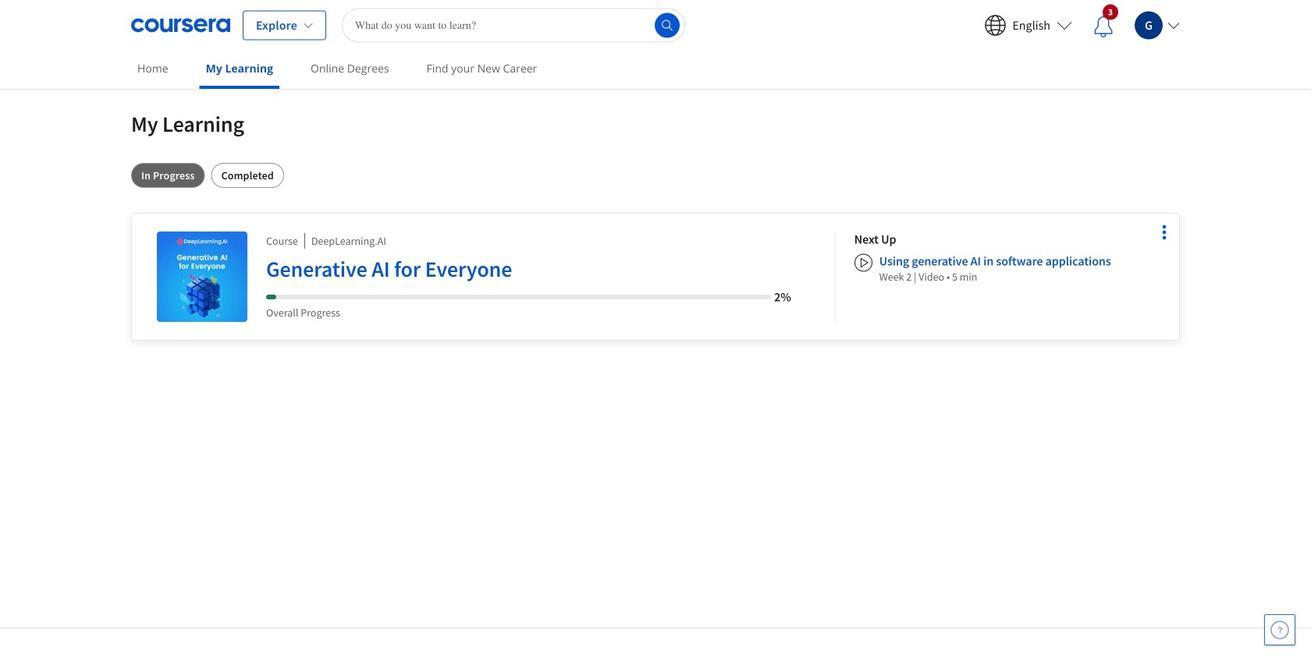 Task type: vqa. For each thing, say whether or not it's contained in the screenshot.
Leadership
no



Task type: describe. For each thing, give the bounding box(es) containing it.
more option for generative ai for everyone image
[[1153, 222, 1175, 243]]

help center image
[[1271, 621, 1289, 640]]



Task type: locate. For each thing, give the bounding box(es) containing it.
coursera image
[[131, 13, 230, 38]]

None search field
[[342, 8, 685, 43]]

What do you want to learn? text field
[[342, 8, 685, 43]]

tab list
[[131, 163, 1180, 188]]

generative ai for everyone image
[[157, 232, 247, 322]]



